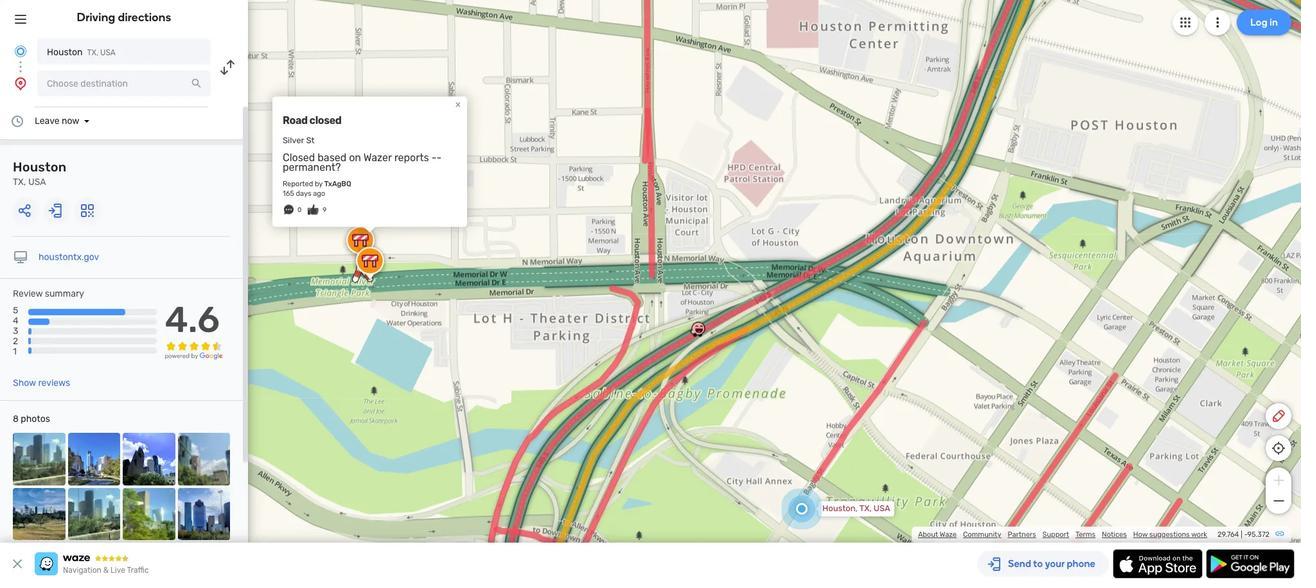 Task type: vqa. For each thing, say whether or not it's contained in the screenshot.
'at'
no



Task type: describe. For each thing, give the bounding box(es) containing it.
directions
[[118, 10, 171, 24]]

closed
[[283, 152, 315, 164]]

by
[[315, 180, 323, 189]]

show
[[13, 378, 36, 389]]

on
[[349, 152, 361, 164]]

now
[[62, 116, 79, 127]]

leave now
[[35, 116, 79, 127]]

txagbq
[[324, 180, 351, 189]]

image 5 of houston, houston image
[[13, 488, 65, 541]]

link image
[[1275, 529, 1286, 539]]

9
[[323, 207, 327, 214]]

1 vertical spatial usa
[[28, 177, 46, 188]]

3
[[13, 326, 18, 337]]

review
[[13, 289, 43, 300]]

waze
[[940, 531, 957, 539]]

1
[[13, 347, 17, 358]]

29.764 | -95.372
[[1218, 531, 1270, 539]]

photos
[[21, 414, 50, 425]]

current location image
[[13, 44, 28, 59]]

permanent?
[[283, 162, 341, 174]]

notices link
[[1102, 531, 1127, 539]]

review summary
[[13, 289, 84, 300]]

partners
[[1008, 531, 1037, 539]]

location image
[[13, 76, 28, 91]]

0
[[298, 207, 302, 214]]

x image
[[10, 557, 25, 572]]

live
[[111, 566, 125, 575]]

houston, tx, usa
[[823, 504, 891, 514]]

road closed
[[283, 114, 342, 127]]

8
[[13, 414, 19, 425]]

suggestions
[[1150, 531, 1190, 539]]

image 6 of houston, houston image
[[68, 488, 120, 541]]

reported
[[283, 180, 313, 189]]

closed
[[310, 114, 342, 127]]

5 4 3 2 1
[[13, 305, 18, 358]]

reports
[[394, 152, 429, 164]]

wazer
[[364, 152, 392, 164]]

navigation
[[63, 566, 101, 575]]

reviews
[[38, 378, 70, 389]]

navigation & live traffic
[[63, 566, 149, 575]]

terms link
[[1076, 531, 1096, 539]]

silver st
[[283, 136, 315, 145]]

4
[[13, 316, 18, 327]]

Choose destination text field
[[37, 71, 211, 96]]

computer image
[[13, 250, 28, 265]]

houston,
[[823, 504, 858, 514]]



Task type: locate. For each thing, give the bounding box(es) containing it.
image 8 of houston, houston image
[[178, 488, 230, 541]]

zoom in image
[[1271, 473, 1287, 489]]

×
[[455, 98, 461, 111]]

traffic
[[127, 566, 149, 575]]

houston right current location icon
[[47, 47, 83, 58]]

usa
[[100, 48, 116, 57], [28, 177, 46, 188], [874, 504, 891, 514]]

image 7 of houston, houston image
[[123, 488, 175, 541]]

notices
[[1102, 531, 1127, 539]]

1 vertical spatial houston tx, usa
[[13, 159, 66, 188]]

zoom out image
[[1271, 494, 1287, 509]]

houston tx, usa
[[47, 47, 116, 58], [13, 159, 66, 188]]

&
[[103, 566, 109, 575]]

2 horizontal spatial tx,
[[860, 504, 872, 514]]

how
[[1134, 531, 1148, 539]]

terms
[[1076, 531, 1096, 539]]

2 horizontal spatial usa
[[874, 504, 891, 514]]

road
[[283, 114, 308, 127]]

driving
[[77, 10, 115, 24]]

0 vertical spatial usa
[[100, 48, 116, 57]]

2 vertical spatial tx,
[[860, 504, 872, 514]]

leave
[[35, 116, 59, 127]]

community
[[963, 531, 1002, 539]]

image 2 of houston, houston image
[[68, 433, 120, 486]]

2
[[13, 336, 18, 347]]

houston tx, usa down leave
[[13, 159, 66, 188]]

about waze link
[[918, 531, 957, 539]]

ago
[[313, 190, 325, 198]]

usa up choose destination text box
[[100, 48, 116, 57]]

image 1 of houston, houston image
[[13, 433, 65, 486]]

165
[[283, 190, 294, 198]]

closed based on wazer reports -- permanent? reported by txagbq 165 days ago
[[283, 152, 442, 198]]

|
[[1241, 531, 1243, 539]]

tx, down clock "icon" at top left
[[13, 177, 26, 188]]

tx, right houston,
[[860, 504, 872, 514]]

how suggestions work link
[[1134, 531, 1208, 539]]

based
[[318, 152, 347, 164]]

silver
[[283, 136, 304, 145]]

0 vertical spatial tx,
[[87, 48, 98, 57]]

community link
[[963, 531, 1002, 539]]

support
[[1043, 531, 1070, 539]]

about
[[918, 531, 938, 539]]

houston down leave
[[13, 159, 66, 175]]

image 4 of houston, houston image
[[178, 433, 230, 486]]

driving directions
[[77, 10, 171, 24]]

1 horizontal spatial usa
[[100, 48, 116, 57]]

2 vertical spatial usa
[[874, 504, 891, 514]]

95.372
[[1248, 531, 1270, 539]]

-
[[432, 152, 437, 164], [437, 152, 442, 164], [1245, 531, 1248, 539]]

tx,
[[87, 48, 98, 57], [13, 177, 26, 188], [860, 504, 872, 514]]

tx, down driving
[[87, 48, 98, 57]]

1 vertical spatial tx,
[[13, 177, 26, 188]]

about waze community partners support terms notices how suggestions work
[[918, 531, 1208, 539]]

image 3 of houston, houston image
[[123, 433, 175, 486]]

st
[[306, 136, 315, 145]]

usa right houston,
[[874, 504, 891, 514]]

0 horizontal spatial tx,
[[13, 177, 26, 188]]

pencil image
[[1271, 409, 1287, 424]]

usa down leave
[[28, 177, 46, 188]]

partners link
[[1008, 531, 1037, 539]]

× link
[[452, 98, 464, 111]]

0 vertical spatial houston tx, usa
[[47, 47, 116, 58]]

1 horizontal spatial tx,
[[87, 48, 98, 57]]

clock image
[[10, 114, 25, 129]]

work
[[1192, 531, 1208, 539]]

show reviews
[[13, 378, 70, 389]]

1 vertical spatial houston
[[13, 159, 66, 175]]

5
[[13, 305, 18, 316]]

houstontx.gov link
[[39, 252, 99, 263]]

houston tx, usa down driving
[[47, 47, 116, 58]]

0 horizontal spatial usa
[[28, 177, 46, 188]]

summary
[[45, 289, 84, 300]]

support link
[[1043, 531, 1070, 539]]

29.764
[[1218, 531, 1240, 539]]

4.6
[[165, 299, 220, 341]]

8 photos
[[13, 414, 50, 425]]

0 vertical spatial houston
[[47, 47, 83, 58]]

days
[[296, 190, 311, 198]]

houstontx.gov
[[39, 252, 99, 263]]

houston
[[47, 47, 83, 58], [13, 159, 66, 175]]



